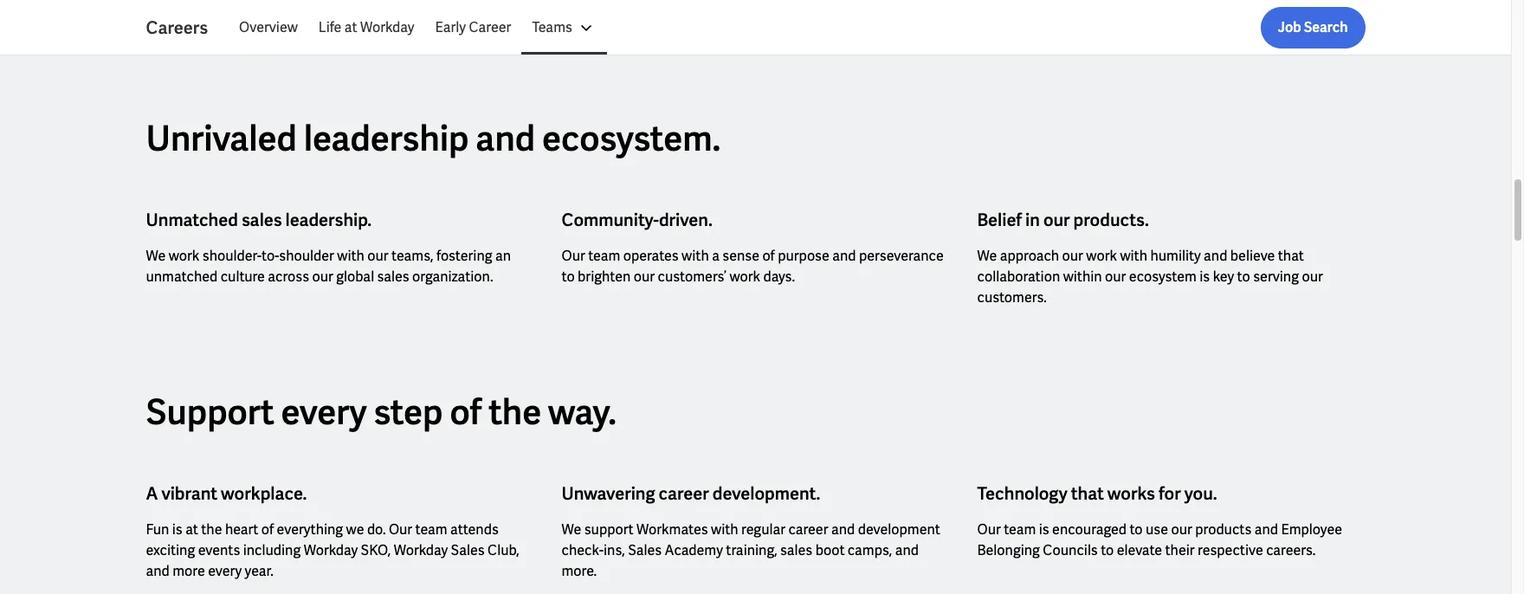 Task type: vqa. For each thing, say whether or not it's contained in the screenshot.
every to the right
yes



Task type: describe. For each thing, give the bounding box(es) containing it.
encouraged
[[1052, 521, 1127, 539]]

you.
[[1185, 483, 1218, 505]]

development
[[858, 521, 941, 539]]

leadership
[[304, 116, 469, 161]]

companies
[[492, 12, 578, 34]]

belief in our products.
[[977, 209, 1149, 232]]

our right in
[[1044, 209, 1070, 232]]

exciting
[[146, 542, 195, 560]]

work inside our team operates with a sense of purpose and perseverance to brighten our customers' work days.
[[730, 268, 761, 286]]

academy
[[665, 542, 723, 560]]

our up global
[[368, 247, 389, 265]]

heart
[[225, 521, 258, 539]]

to-
[[262, 247, 279, 265]]

our right within
[[1105, 268, 1126, 286]]

we work shoulder-to-shoulder with our teams, fostering an unmatched culture across our global sales organization.
[[146, 247, 511, 286]]

our up within
[[1062, 247, 1084, 265]]

technology
[[977, 483, 1068, 505]]

technology that works for you.
[[977, 483, 1218, 505]]

search
[[1304, 18, 1348, 36]]

our inside our team is encouraged to use our products and employee belonging councils to elevate their respective careers.
[[1171, 521, 1193, 539]]

2 500 from the left
[[459, 12, 488, 34]]

career inside we support workmates with regular career and development check-ins, sales academy training, sales boot camps, and more.
[[789, 521, 828, 539]]

including
[[243, 542, 301, 560]]

camps,
[[848, 542, 892, 560]]

our inside the fun is at the heart of everything we do. our team attends exciting events including workday sko, workday sales club, and more every year.
[[389, 521, 412, 539]]

our down shoulder
[[312, 268, 333, 286]]

across
[[268, 268, 309, 286]]

support
[[146, 390, 274, 435]]

respective
[[1198, 542, 1264, 560]]

70%+
[[296, 12, 338, 34]]

believe
[[1231, 247, 1275, 265]]

driven.
[[659, 209, 713, 232]]

an
[[495, 247, 511, 265]]

workday inside menu
[[360, 18, 414, 36]]

approach
[[1000, 247, 1059, 265]]

way.
[[548, 390, 617, 435]]

check-
[[562, 542, 604, 560]]

unwavering
[[562, 483, 655, 505]]

ecosystem.
[[542, 116, 721, 161]]

careers.
[[1266, 542, 1316, 560]]

job search link
[[1261, 7, 1366, 49]]

and inside we approach our work with humility and believe that collaboration within our ecosystem is key to serving our customers.
[[1204, 247, 1228, 265]]

job
[[1278, 18, 1301, 36]]

fun
[[146, 521, 169, 539]]

boot
[[816, 542, 845, 560]]

early
[[435, 18, 466, 36]]

organization.
[[412, 268, 493, 286]]

the inside the fun is at the heart of everything we do. our team attends exciting events including workday sko, workday sales club, and more every year.
[[201, 521, 222, 539]]

our team operates with a sense of purpose and perseverance to brighten our customers' work days.
[[562, 247, 944, 286]]

global
[[336, 268, 374, 286]]

their
[[1165, 542, 1195, 560]]

teams button
[[522, 7, 607, 49]]

unrivaled leadership and ecosystem.
[[146, 116, 721, 161]]

brighten
[[578, 268, 631, 286]]

products.
[[1074, 209, 1149, 232]]

we support workmates with regular career and development check-ins, sales academy training, sales boot camps, and more.
[[562, 521, 941, 581]]

is inside we approach our work with humility and believe that collaboration within our ecosystem is key to serving our customers.
[[1200, 268, 1210, 286]]

with inside we support workmates with regular career and development check-ins, sales academy training, sales boot camps, and more.
[[711, 521, 739, 539]]

sales inside we support workmates with regular career and development check-ins, sales academy training, sales boot camps, and more.
[[781, 542, 813, 560]]

0 vertical spatial sales
[[242, 209, 282, 232]]

regular
[[741, 521, 786, 539]]

shoulder-
[[202, 247, 262, 265]]

community-
[[562, 209, 659, 232]]

with inside we approach our work with humility and believe that collaboration within our ecosystem is key to serving our customers.
[[1120, 247, 1148, 265]]

0 vertical spatial the
[[489, 390, 541, 435]]

fostering
[[437, 247, 493, 265]]

ins,
[[604, 542, 625, 560]]

we for unmatched sales leadership.
[[146, 247, 166, 265]]

career
[[469, 18, 511, 36]]

more
[[173, 562, 205, 581]]

team for technology
[[1004, 521, 1036, 539]]

customers'
[[658, 268, 727, 286]]

everything
[[277, 521, 343, 539]]

1 fortune from the left
[[165, 12, 226, 34]]

our team is encouraged to use our products and employee belonging councils to elevate their respective careers.
[[977, 521, 1343, 560]]

our for community-driven.
[[562, 247, 585, 265]]

life
[[319, 18, 342, 36]]

community-driven.
[[562, 209, 713, 232]]

customers.
[[977, 289, 1047, 307]]

step
[[374, 390, 443, 435]]

of inside our team operates with a sense of purpose and perseverance to brighten our customers' work days.
[[763, 247, 775, 265]]

life at workday link
[[308, 7, 425, 49]]

1 vertical spatial that
[[1071, 483, 1104, 505]]

and inside the fun is at the heart of everything we do. our team attends exciting events including workday sko, workday sales club, and more every year.
[[146, 562, 170, 581]]

careers
[[146, 16, 208, 39]]

belonging
[[977, 542, 1040, 560]]

key
[[1213, 268, 1234, 286]]

support
[[584, 521, 634, 539]]



Task type: locate. For each thing, give the bounding box(es) containing it.
0 vertical spatial that
[[1278, 247, 1304, 265]]

life at workday
[[319, 18, 414, 36]]

early career link
[[425, 7, 522, 49]]

fortune right 50
[[395, 12, 455, 34]]

1 horizontal spatial team
[[588, 247, 620, 265]]

0 horizontal spatial sales
[[451, 542, 485, 560]]

we approach our work with humility and believe that collaboration within our ecosystem is key to serving our customers.
[[977, 247, 1323, 307]]

purpose
[[778, 247, 830, 265]]

of fortune 500 and 70%+ top 50 fortune 500 companies use workday.
[[146, 12, 684, 34]]

0 horizontal spatial our
[[389, 521, 412, 539]]

0 horizontal spatial we
[[146, 247, 166, 265]]

that up serving
[[1278, 247, 1304, 265]]

elevate
[[1117, 542, 1163, 560]]

the up events
[[201, 521, 222, 539]]

teams,
[[392, 247, 434, 265]]

our down operates
[[634, 268, 655, 286]]

1 horizontal spatial every
[[281, 390, 367, 435]]

for
[[1159, 483, 1181, 505]]

to inside we approach our work with humility and believe that collaboration within our ecosystem is key to serving our customers.
[[1237, 268, 1251, 286]]

sales
[[451, 542, 485, 560], [628, 542, 662, 560]]

use up elevate
[[1146, 521, 1169, 539]]

top
[[341, 12, 368, 34]]

work down the sense
[[730, 268, 761, 286]]

careers link
[[146, 16, 229, 40]]

0 horizontal spatial that
[[1071, 483, 1104, 505]]

sales inside the fun is at the heart of everything we do. our team attends exciting events including workday sko, workday sales club, and more every year.
[[451, 542, 485, 560]]

we for belief in our products.
[[977, 247, 997, 265]]

work inside we work shoulder-to-shoulder with our teams, fostering an unmatched culture across our global sales organization.
[[169, 247, 200, 265]]

products
[[1196, 521, 1252, 539]]

sales right the ins,
[[628, 542, 662, 560]]

menu
[[229, 7, 607, 49]]

team
[[588, 247, 620, 265], [415, 521, 448, 539], [1004, 521, 1036, 539]]

at inside the fun is at the heart of everything we do. our team attends exciting events including workday sko, workday sales club, and more every year.
[[185, 521, 198, 539]]

overview link
[[229, 7, 308, 49]]

employee
[[1281, 521, 1343, 539]]

belief
[[977, 209, 1022, 232]]

0 vertical spatial at
[[345, 18, 357, 36]]

1 500 from the left
[[230, 12, 259, 34]]

operates
[[623, 247, 679, 265]]

0 horizontal spatial 500
[[230, 12, 259, 34]]

support every step of the way.
[[146, 390, 617, 435]]

with inside our team operates with a sense of purpose and perseverance to brighten our customers' work days.
[[682, 247, 709, 265]]

1 vertical spatial use
[[1146, 521, 1169, 539]]

with inside we work shoulder-to-shoulder with our teams, fostering an unmatched culture across our global sales organization.
[[337, 247, 365, 265]]

councils
[[1043, 542, 1098, 560]]

0 horizontal spatial use
[[581, 12, 609, 34]]

work
[[169, 247, 200, 265], [1086, 247, 1117, 265], [730, 268, 761, 286]]

fortune
[[165, 12, 226, 34], [395, 12, 455, 34]]

workmates
[[637, 521, 708, 539]]

workday.
[[613, 12, 684, 34]]

is inside the fun is at the heart of everything we do. our team attends exciting events including workday sko, workday sales club, and more every year.
[[172, 521, 183, 539]]

at inside menu
[[345, 18, 357, 36]]

1 horizontal spatial 500
[[459, 12, 488, 34]]

1 horizontal spatial work
[[730, 268, 761, 286]]

is right the fun
[[172, 521, 183, 539]]

that
[[1278, 247, 1304, 265], [1071, 483, 1104, 505]]

team for community-
[[588, 247, 620, 265]]

0 horizontal spatial team
[[415, 521, 448, 539]]

and
[[262, 12, 292, 34], [476, 116, 535, 161], [833, 247, 856, 265], [1204, 247, 1228, 265], [831, 521, 855, 539], [1255, 521, 1279, 539], [895, 542, 919, 560], [146, 562, 170, 581]]

career up the boot
[[789, 521, 828, 539]]

2 sales from the left
[[628, 542, 662, 560]]

with up global
[[337, 247, 365, 265]]

early career
[[435, 18, 511, 36]]

0 horizontal spatial at
[[185, 521, 198, 539]]

vibrant
[[161, 483, 218, 505]]

team up brighten
[[588, 247, 620, 265]]

to up elevate
[[1130, 521, 1143, 539]]

team up the belonging
[[1004, 521, 1036, 539]]

with up training, on the bottom of the page
[[711, 521, 739, 539]]

fortune left 'overview'
[[165, 12, 226, 34]]

0 horizontal spatial is
[[172, 521, 183, 539]]

menu containing overview
[[229, 7, 607, 49]]

unmatched
[[146, 268, 218, 286]]

2 horizontal spatial we
[[977, 247, 997, 265]]

sales inside we support workmates with regular career and development check-ins, sales academy training, sales boot camps, and more.
[[628, 542, 662, 560]]

1 horizontal spatial use
[[1146, 521, 1169, 539]]

1 vertical spatial career
[[789, 521, 828, 539]]

sales inside we work shoulder-to-shoulder with our teams, fostering an unmatched culture across our global sales organization.
[[377, 268, 409, 286]]

1 horizontal spatial career
[[789, 521, 828, 539]]

0 vertical spatial every
[[281, 390, 367, 435]]

2 horizontal spatial is
[[1200, 268, 1210, 286]]

to
[[562, 268, 575, 286], [1237, 268, 1251, 286], [1130, 521, 1143, 539], [1101, 542, 1114, 560]]

we
[[146, 247, 166, 265], [977, 247, 997, 265], [562, 521, 581, 539]]

our inside our team operates with a sense of purpose and perseverance to brighten our customers' work days.
[[634, 268, 655, 286]]

1 vertical spatial at
[[185, 521, 198, 539]]

in
[[1026, 209, 1040, 232]]

development.
[[713, 483, 821, 505]]

every inside the fun is at the heart of everything we do. our team attends exciting events including workday sko, workday sales club, and more every year.
[[208, 562, 242, 581]]

that up encouraged
[[1071, 483, 1104, 505]]

we
[[346, 521, 364, 539]]

sales down attends
[[451, 542, 485, 560]]

to down encouraged
[[1101, 542, 1114, 560]]

work up unmatched
[[169, 247, 200, 265]]

our up brighten
[[562, 247, 585, 265]]

do.
[[367, 521, 386, 539]]

work inside we approach our work with humility and believe that collaboration within our ecosystem is key to serving our customers.
[[1086, 247, 1117, 265]]

2 fortune from the left
[[395, 12, 455, 34]]

1 horizontal spatial sales
[[628, 542, 662, 560]]

1 horizontal spatial is
[[1039, 521, 1049, 539]]

we inside we support workmates with regular career and development check-ins, sales academy training, sales boot camps, and more.
[[562, 521, 581, 539]]

the
[[489, 390, 541, 435], [201, 521, 222, 539]]

leadership.
[[286, 209, 372, 232]]

to inside our team operates with a sense of purpose and perseverance to brighten our customers' work days.
[[562, 268, 575, 286]]

events
[[198, 542, 240, 560]]

sales down teams,
[[377, 268, 409, 286]]

we up collaboration
[[977, 247, 997, 265]]

overview
[[239, 18, 298, 36]]

1 horizontal spatial we
[[562, 521, 581, 539]]

1 vertical spatial the
[[201, 521, 222, 539]]

0 horizontal spatial every
[[208, 562, 242, 581]]

club,
[[488, 542, 520, 560]]

we up check-
[[562, 521, 581, 539]]

year.
[[245, 562, 274, 581]]

our inside our team is encouraged to use our products and employee belonging councils to elevate their respective careers.
[[977, 521, 1001, 539]]

with left a
[[682, 247, 709, 265]]

our for technology that works for you.
[[977, 521, 1001, 539]]

2 horizontal spatial team
[[1004, 521, 1036, 539]]

1 sales from the left
[[451, 542, 485, 560]]

2 horizontal spatial our
[[977, 521, 1001, 539]]

a
[[146, 483, 158, 505]]

1 horizontal spatial fortune
[[395, 12, 455, 34]]

2 vertical spatial sales
[[781, 542, 813, 560]]

1 horizontal spatial that
[[1278, 247, 1304, 265]]

0 horizontal spatial the
[[201, 521, 222, 539]]

1 horizontal spatial the
[[489, 390, 541, 435]]

work up within
[[1086, 247, 1117, 265]]

that inside we approach our work with humility and believe that collaboration within our ecosystem is key to serving our customers.
[[1278, 247, 1304, 265]]

1 horizontal spatial sales
[[377, 268, 409, 286]]

perseverance
[[859, 247, 944, 265]]

serving
[[1254, 268, 1299, 286]]

unmatched
[[146, 209, 238, 232]]

1 vertical spatial every
[[208, 562, 242, 581]]

the left way. at the left bottom of page
[[489, 390, 541, 435]]

fun is at the heart of everything we do. our team attends exciting events including workday sko, workday sales club, and more every year.
[[146, 521, 520, 581]]

more.
[[562, 562, 597, 581]]

of inside the fun is at the heart of everything we do. our team attends exciting events including workday sko, workday sales club, and more every year.
[[261, 521, 274, 539]]

unrivaled
[[146, 116, 297, 161]]

list
[[229, 7, 1366, 49]]

every down events
[[208, 562, 242, 581]]

sense
[[723, 247, 760, 265]]

1 horizontal spatial our
[[562, 247, 585, 265]]

workplace.
[[221, 483, 307, 505]]

2 horizontal spatial work
[[1086, 247, 1117, 265]]

job search
[[1278, 18, 1348, 36]]

to right key
[[1237, 268, 1251, 286]]

training,
[[726, 542, 778, 560]]

50
[[372, 12, 391, 34]]

1 vertical spatial sales
[[377, 268, 409, 286]]

use right teams at the top left
[[581, 12, 609, 34]]

is up councils at the bottom right
[[1039, 521, 1049, 539]]

collaboration
[[977, 268, 1060, 286]]

team inside the fun is at the heart of everything we do. our team attends exciting events including workday sko, workday sales club, and more every year.
[[415, 521, 448, 539]]

0 horizontal spatial career
[[659, 483, 709, 505]]

we up unmatched
[[146, 247, 166, 265]]

within
[[1063, 268, 1102, 286]]

teams
[[532, 18, 572, 36]]

our up the belonging
[[977, 521, 1001, 539]]

2 horizontal spatial sales
[[781, 542, 813, 560]]

sales left the boot
[[781, 542, 813, 560]]

days.
[[763, 268, 795, 286]]

humility
[[1151, 247, 1201, 265]]

workday
[[360, 18, 414, 36], [304, 542, 358, 560], [394, 542, 448, 560]]

our right serving
[[1302, 268, 1323, 286]]

shoulder
[[279, 247, 334, 265]]

500
[[230, 12, 259, 34], [459, 12, 488, 34]]

team left attends
[[415, 521, 448, 539]]

team inside our team is encouraged to use our products and employee belonging councils to elevate their respective careers.
[[1004, 521, 1036, 539]]

0 vertical spatial career
[[659, 483, 709, 505]]

is inside our team is encouraged to use our products and employee belonging councils to elevate their respective careers.
[[1039, 521, 1049, 539]]

at up "exciting"
[[185, 521, 198, 539]]

at right life
[[345, 18, 357, 36]]

list containing overview
[[229, 7, 1366, 49]]

team inside our team operates with a sense of purpose and perseverance to brighten our customers' work days.
[[588, 247, 620, 265]]

our inside our team operates with a sense of purpose and perseverance to brighten our customers' work days.
[[562, 247, 585, 265]]

our up their
[[1171, 521, 1193, 539]]

unmatched sales leadership.
[[146, 209, 372, 232]]

is left key
[[1200, 268, 1210, 286]]

with up ecosystem
[[1120, 247, 1148, 265]]

works
[[1108, 483, 1156, 505]]

every left step
[[281, 390, 367, 435]]

0 horizontal spatial work
[[169, 247, 200, 265]]

1 horizontal spatial at
[[345, 18, 357, 36]]

ecosystem
[[1129, 268, 1197, 286]]

culture
[[221, 268, 265, 286]]

use
[[581, 12, 609, 34], [1146, 521, 1169, 539]]

and inside our team operates with a sense of purpose and perseverance to brighten our customers' work days.
[[833, 247, 856, 265]]

and inside our team is encouraged to use our products and employee belonging councils to elevate their respective careers.
[[1255, 521, 1279, 539]]

sko,
[[361, 542, 391, 560]]

0 horizontal spatial fortune
[[165, 12, 226, 34]]

we for unwavering career development.
[[562, 521, 581, 539]]

career up workmates
[[659, 483, 709, 505]]

sales up to-
[[242, 209, 282, 232]]

to left brighten
[[562, 268, 575, 286]]

0 horizontal spatial sales
[[242, 209, 282, 232]]

use inside our team is encouraged to use our products and employee belonging councils to elevate their respective careers.
[[1146, 521, 1169, 539]]

we inside we work shoulder-to-shoulder with our teams, fostering an unmatched culture across our global sales organization.
[[146, 247, 166, 265]]

our right do.
[[389, 521, 412, 539]]

0 vertical spatial use
[[581, 12, 609, 34]]

a vibrant workplace.
[[146, 483, 307, 505]]

our
[[562, 247, 585, 265], [389, 521, 412, 539], [977, 521, 1001, 539]]

we inside we approach our work with humility and believe that collaboration within our ecosystem is key to serving our customers.
[[977, 247, 997, 265]]



